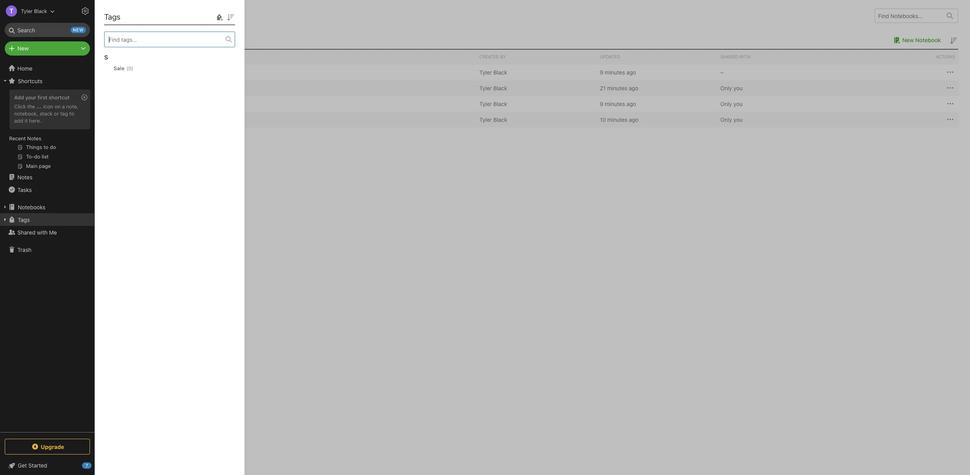 Task type: vqa. For each thing, say whether or not it's contained in the screenshot.
10
yes



Task type: locate. For each thing, give the bounding box(es) containing it.
black inside things to do row
[[493, 100, 507, 107]]

you
[[734, 85, 743, 91], [734, 100, 743, 107], [734, 116, 743, 123]]

notebook for new notebook
[[915, 37, 941, 43]]

2 only you from the top
[[720, 100, 743, 107]]

minutes inside first notebook row
[[605, 69, 625, 76]]

9 minutes ago inside things to do row
[[600, 100, 636, 107]]

new for new
[[17, 45, 29, 52]]

1 only you from the top
[[720, 85, 743, 91]]

group containing add your first shortcut
[[0, 87, 94, 174]]

minutes inside to-do list row
[[607, 116, 628, 123]]

)
[[131, 65, 133, 71]]

minutes right the 10 on the right top
[[607, 116, 628, 123]]

tyler black inside main page row
[[479, 85, 507, 91]]

3 you from the top
[[734, 116, 743, 123]]

ago inside first notebook row
[[627, 69, 636, 76]]

9 minutes ago up 21 minutes ago
[[600, 69, 636, 76]]

9 for only you
[[600, 100, 603, 107]]

3 only from the top
[[720, 116, 732, 123]]

tyler
[[21, 8, 33, 14], [479, 69, 492, 76], [479, 85, 492, 91], [479, 100, 492, 107], [479, 116, 492, 123]]

0 horizontal spatial notebook
[[143, 69, 168, 76]]

first notebook button
[[119, 67, 180, 77]]

row group
[[107, 64, 958, 127]]

sort options image
[[226, 12, 235, 22]]

you inside to-do list row
[[734, 116, 743, 123]]

tyler black inside things to do row
[[479, 100, 507, 107]]

recent notes
[[9, 135, 41, 142]]

2 vertical spatial only you
[[720, 116, 743, 123]]

only you
[[720, 85, 743, 91], [720, 100, 743, 107], [720, 116, 743, 123]]

Find Notebooks… text field
[[875, 9, 942, 22]]

9 minutes ago
[[600, 69, 636, 76], [600, 100, 636, 107]]

notebook up actions
[[915, 37, 941, 43]]

first
[[131, 69, 142, 76]]

tyler for main page row
[[479, 85, 492, 91]]

notebook for first notebook
[[143, 69, 168, 76]]

Sort field
[[226, 12, 235, 22]]

...
[[36, 103, 42, 110]]

black inside to-do list row
[[493, 116, 507, 123]]

only inside main page row
[[720, 85, 732, 91]]

tyler black inside first notebook row
[[479, 69, 507, 76]]

black for first notebook row on the top of the page
[[493, 69, 507, 76]]

only you for 10 minutes ago
[[720, 116, 743, 123]]

new inside new popup button
[[17, 45, 29, 52]]

ago inside things to do row
[[627, 100, 636, 107]]

tags up 1
[[104, 12, 120, 21]]

only you for 21 minutes ago
[[720, 85, 743, 91]]

settings image
[[80, 6, 90, 16]]

Find tags… text field
[[105, 34, 226, 45]]

0 vertical spatial only you
[[720, 85, 743, 91]]

row group containing first notebook
[[107, 64, 958, 127]]

tyler inside account field
[[21, 8, 33, 14]]

notebook inside 'button'
[[143, 69, 168, 76]]

new inside new notebook button
[[902, 37, 914, 43]]

minutes right 21
[[607, 85, 627, 91]]

1 vertical spatial notebooks
[[18, 204, 45, 210]]

shared with me
[[17, 229, 57, 236]]

1 vertical spatial tags
[[18, 216, 30, 223]]

tyler inside things to do row
[[479, 100, 492, 107]]

1 9 from the top
[[600, 69, 603, 76]]

notebooks up "notebook"
[[107, 11, 144, 20]]

minutes down 21 minutes ago
[[605, 100, 625, 107]]

9 minutes ago down 21 minutes ago
[[600, 100, 636, 107]]

notebook inside button
[[915, 37, 941, 43]]

new for new notebook
[[902, 37, 914, 43]]

created
[[479, 54, 499, 59]]

shared with
[[720, 54, 751, 59]]

2 9 from the top
[[600, 100, 603, 107]]

1 vertical spatial 9 minutes ago
[[600, 100, 636, 107]]

tyler black for things to do row
[[479, 100, 507, 107]]

new up actions button
[[902, 37, 914, 43]]

only inside to-do list row
[[720, 116, 732, 123]]

me
[[49, 229, 57, 236]]

tyler inside first notebook row
[[479, 69, 492, 76]]

2 vertical spatial you
[[734, 116, 743, 123]]

notes right recent
[[27, 135, 41, 142]]

only for 10 minutes ago
[[720, 116, 732, 123]]

you inside main page row
[[734, 85, 743, 91]]

notes
[[27, 135, 41, 142], [17, 174, 32, 180]]

ago right 21
[[629, 85, 638, 91]]

0 horizontal spatial notebooks
[[18, 204, 45, 210]]

9 minutes ago inside first notebook row
[[600, 69, 636, 76]]

Account field
[[0, 3, 55, 19]]

only for 21 minutes ago
[[720, 85, 732, 91]]

9 inside first notebook row
[[600, 69, 603, 76]]

you for 21 minutes ago
[[734, 85, 743, 91]]

1 you from the top
[[734, 85, 743, 91]]

get
[[18, 462, 27, 469]]

tyler black inside to-do list row
[[479, 116, 507, 123]]

black inside first notebook row
[[493, 69, 507, 76]]

9 up 21
[[600, 69, 603, 76]]

new search field
[[10, 23, 86, 37]]

notebook
[[111, 36, 137, 43]]

notes up tasks
[[17, 174, 32, 180]]

0 vertical spatial new
[[902, 37, 914, 43]]

1 only from the top
[[720, 85, 732, 91]]

notebook right first
[[143, 69, 168, 76]]

1 horizontal spatial new
[[902, 37, 914, 43]]

tyler inside to-do list row
[[479, 116, 492, 123]]

notebooks
[[107, 11, 144, 20], [18, 204, 45, 210]]

9
[[600, 69, 603, 76], [600, 100, 603, 107]]

0 horizontal spatial new
[[17, 45, 29, 52]]

1 9 minutes ago from the top
[[600, 69, 636, 76]]

minutes inside main page row
[[607, 85, 627, 91]]

3 only you from the top
[[720, 116, 743, 123]]

only you inside to-do list row
[[720, 116, 743, 123]]

group
[[0, 87, 94, 174]]

title
[[110, 54, 122, 59]]

tyler black inside account field
[[21, 8, 47, 14]]

tags button
[[0, 213, 94, 226]]

new
[[902, 37, 914, 43], [17, 45, 29, 52]]

tree
[[0, 62, 95, 432]]

new notebook
[[902, 37, 941, 43]]

only you for 9 minutes ago
[[720, 100, 743, 107]]

2 vertical spatial only
[[720, 116, 732, 123]]

only inside things to do row
[[720, 100, 732, 107]]

tyler for to-do list row
[[479, 116, 492, 123]]

black
[[34, 8, 47, 14], [493, 69, 507, 76], [493, 85, 507, 91], [493, 100, 507, 107], [493, 116, 507, 123]]

tags inside button
[[18, 216, 30, 223]]

you for 10 minutes ago
[[734, 116, 743, 123]]

note,
[[66, 103, 78, 110]]

1 horizontal spatial notebooks
[[107, 11, 144, 20]]

0 vertical spatial 9
[[600, 69, 603, 76]]

click
[[14, 103, 26, 110]]

ago
[[627, 69, 636, 76], [629, 85, 638, 91], [627, 100, 636, 107], [629, 116, 639, 123]]

you inside things to do row
[[734, 100, 743, 107]]

trash link
[[0, 243, 94, 256]]

icon
[[43, 103, 53, 110]]

add your first shortcut
[[14, 94, 69, 101]]

tyler black
[[21, 8, 47, 14], [479, 69, 507, 76], [479, 85, 507, 91], [479, 100, 507, 107], [479, 116, 507, 123]]

1 notebook
[[107, 36, 137, 43]]

0 vertical spatial only
[[720, 85, 732, 91]]

first
[[38, 94, 47, 101]]

1 vertical spatial notebook
[[143, 69, 168, 76]]

ago inside to-do list row
[[629, 116, 639, 123]]

tyler inside main page row
[[479, 85, 492, 91]]

only
[[720, 85, 732, 91], [720, 100, 732, 107], [720, 116, 732, 123]]

0 vertical spatial notebook
[[915, 37, 941, 43]]

1 vertical spatial 9
[[600, 100, 603, 107]]

notebook
[[915, 37, 941, 43], [143, 69, 168, 76]]

0 vertical spatial 9 minutes ago
[[600, 69, 636, 76]]

s
[[104, 54, 108, 61]]

1 vertical spatial only
[[720, 100, 732, 107]]

1 horizontal spatial notebook
[[915, 37, 941, 43]]

notebook,
[[14, 110, 38, 117]]

minutes for to-do list row
[[607, 116, 628, 123]]

arrow image
[[110, 67, 119, 77]]

9 minutes ago for –
[[600, 69, 636, 76]]

9 down 21
[[600, 100, 603, 107]]

upgrade
[[41, 444, 64, 450]]

ago inside main page row
[[629, 85, 638, 91]]

shared with me link
[[0, 226, 94, 239]]

minutes up 21 minutes ago
[[605, 69, 625, 76]]

only you inside things to do row
[[720, 100, 743, 107]]

a
[[62, 103, 65, 110]]

1 vertical spatial new
[[17, 45, 29, 52]]

1 horizontal spatial tags
[[104, 12, 120, 21]]

9 inside things to do row
[[600, 100, 603, 107]]

upgrade button
[[5, 439, 90, 455]]

on
[[55, 103, 61, 110]]

main page row
[[107, 80, 958, 96]]

minutes
[[605, 69, 625, 76], [607, 85, 627, 91], [605, 100, 625, 107], [607, 116, 628, 123]]

2 only from the top
[[720, 100, 732, 107]]

new up home
[[17, 45, 29, 52]]

created by button
[[476, 50, 597, 64]]

add
[[14, 94, 24, 101]]

ago right the 10 on the right top
[[629, 116, 639, 123]]

2 you from the top
[[734, 100, 743, 107]]

tags up shared
[[18, 216, 30, 223]]

1 vertical spatial you
[[734, 100, 743, 107]]

shortcuts button
[[0, 75, 94, 87]]

2 9 minutes ago from the top
[[600, 100, 636, 107]]

actions button
[[838, 50, 958, 64]]

new notebook button
[[891, 36, 941, 45]]

ago up 10 minutes ago
[[627, 100, 636, 107]]

black for things to do row
[[493, 100, 507, 107]]

1
[[107, 36, 109, 43]]

0 horizontal spatial tags
[[18, 216, 30, 223]]

ago up 21 minutes ago
[[627, 69, 636, 76]]

black inside main page row
[[493, 85, 507, 91]]

started
[[28, 462, 47, 469]]

0 vertical spatial you
[[734, 85, 743, 91]]

tyler black for first notebook row on the top of the page
[[479, 69, 507, 76]]

notebooks down tasks
[[18, 204, 45, 210]]

ago for to-do list row
[[629, 116, 639, 123]]

only you inside main page row
[[720, 85, 743, 91]]

tags
[[104, 12, 120, 21], [18, 216, 30, 223]]

1 vertical spatial only you
[[720, 100, 743, 107]]

by
[[500, 54, 506, 59]]

minutes inside things to do row
[[605, 100, 625, 107]]

1 vertical spatial notes
[[17, 174, 32, 180]]



Task type: describe. For each thing, give the bounding box(es) containing it.
the
[[27, 103, 35, 110]]

icon on a note, notebook, stack or tag to add it here.
[[14, 103, 78, 124]]

sale ( 0 )
[[114, 65, 133, 71]]

notes link
[[0, 171, 94, 183]]

title button
[[107, 50, 476, 64]]

tasks button
[[0, 183, 94, 196]]

notebooks element
[[95, 0, 970, 475]]

it
[[25, 117, 28, 124]]

Search text field
[[10, 23, 84, 37]]

tree containing home
[[0, 62, 95, 432]]

trash
[[17, 246, 31, 253]]

ago for main page row
[[629, 85, 638, 91]]

with
[[739, 54, 751, 59]]

recent
[[9, 135, 26, 142]]

shared
[[720, 54, 738, 59]]

click to collapse image
[[92, 461, 98, 470]]

updated button
[[597, 50, 717, 64]]

0 vertical spatial notebooks
[[107, 11, 144, 20]]

only for 9 minutes ago
[[720, 100, 732, 107]]

tyler for first notebook row on the top of the page
[[479, 69, 492, 76]]

things to do row
[[107, 96, 958, 112]]

0 vertical spatial notes
[[27, 135, 41, 142]]

new
[[73, 27, 84, 32]]

7
[[86, 463, 88, 468]]

home link
[[0, 62, 95, 75]]

tyler for things to do row
[[479, 100, 492, 107]]

notebooks link
[[0, 201, 94, 213]]

actions
[[936, 54, 955, 59]]

ago for first notebook row on the top of the page
[[627, 69, 636, 76]]

home
[[17, 65, 32, 72]]

minutes for main page row
[[607, 85, 627, 91]]

minutes for first notebook row on the top of the page
[[605, 69, 625, 76]]

black for to-do list row
[[493, 116, 507, 123]]

add
[[14, 117, 23, 124]]

tyler black for main page row
[[479, 85, 507, 91]]

your
[[25, 94, 36, 101]]

minutes for things to do row
[[605, 100, 625, 107]]

black for main page row
[[493, 85, 507, 91]]

expand notebooks image
[[2, 204, 8, 210]]

here.
[[29, 117, 41, 124]]

9 minutes ago for only you
[[600, 100, 636, 107]]

row group inside notebooks element
[[107, 64, 958, 127]]

click the ...
[[14, 103, 42, 110]]

s row group
[[104, 47, 241, 85]]

9 for –
[[600, 69, 603, 76]]

0
[[128, 65, 131, 71]]

tasks
[[17, 186, 32, 193]]

shared
[[17, 229, 35, 236]]

shared with button
[[717, 50, 838, 64]]

21
[[600, 85, 606, 91]]

–
[[720, 69, 724, 76]]

you for 9 minutes ago
[[734, 100, 743, 107]]

created by
[[479, 54, 506, 59]]

0 vertical spatial tags
[[104, 12, 120, 21]]

stack
[[40, 110, 53, 117]]

to
[[69, 110, 74, 117]]

get started
[[18, 462, 47, 469]]

updated
[[600, 54, 620, 59]]

21 minutes ago
[[600, 85, 638, 91]]

create new tag image
[[215, 12, 224, 22]]

with
[[37, 229, 48, 236]]

sale
[[114, 65, 125, 71]]

shortcuts
[[18, 78, 43, 84]]

first notebook
[[131, 69, 168, 76]]

first notebook row
[[107, 64, 958, 80]]

ago for things to do row
[[627, 100, 636, 107]]

tag
[[60, 110, 68, 117]]

shortcut
[[49, 94, 69, 101]]

10 minutes ago
[[600, 116, 639, 123]]

new button
[[5, 41, 90, 56]]

or
[[54, 110, 59, 117]]

expand tags image
[[2, 217, 8, 223]]

(
[[127, 65, 128, 71]]

Help and Learning task checklist field
[[0, 460, 95, 472]]

10
[[600, 116, 606, 123]]

to-do list row
[[107, 112, 958, 127]]

tyler black for to-do list row
[[479, 116, 507, 123]]

black inside account field
[[34, 8, 47, 14]]



